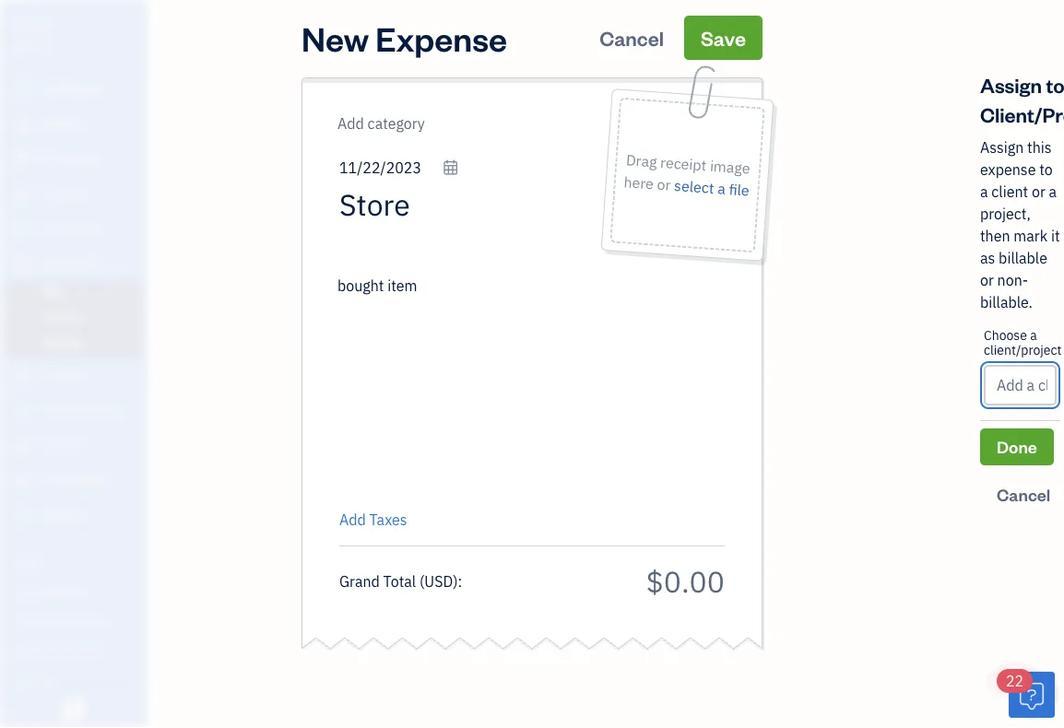 Task type: locate. For each thing, give the bounding box(es) containing it.
1 horizontal spatial cancel
[[997, 484, 1051, 506]]

assign
[[980, 71, 1042, 98], [980, 138, 1024, 157]]

cancel
[[600, 24, 664, 51], [997, 484, 1051, 506]]

drag receipt image here or
[[623, 150, 751, 195]]

new
[[302, 16, 369, 59]]

save button
[[684, 16, 763, 60]]

or right here
[[656, 175, 671, 195]]

add
[[339, 510, 366, 530]]

choose a client/project
[[984, 327, 1062, 359]]

payment image
[[12, 220, 34, 239]]

or down as
[[980, 271, 994, 290]]

cancel for the right cancel button
[[997, 484, 1051, 506]]

Date in MM/DD/YYYY format text field
[[339, 158, 459, 178]]

client
[[992, 182, 1028, 202]]

add taxes
[[339, 510, 407, 530]]

to up this
[[1046, 71, 1064, 98]]

0 vertical spatial cancel
[[600, 24, 664, 51]]

0 vertical spatial assign
[[980, 71, 1042, 98]]

cancel down done button
[[997, 484, 1051, 506]]

cancel button left save button on the top right
[[583, 16, 681, 60]]

billable
[[999, 249, 1048, 268]]

items and services image
[[14, 613, 142, 628]]

0 horizontal spatial or
[[656, 175, 671, 195]]

add taxes button
[[339, 509, 407, 531]]

done
[[997, 436, 1037, 458]]

expense
[[980, 160, 1036, 179]]

chart image
[[12, 472, 34, 491]]

Merchant text field
[[339, 186, 591, 223]]

22
[[1006, 672, 1024, 691]]

assign inside assign this expense to a client or a project, then mark it as billable or non- billable.
[[980, 138, 1024, 157]]

resource center badge image
[[1009, 672, 1055, 718]]

1 vertical spatial assign
[[980, 138, 1024, 157]]

to
[[1046, 71, 1064, 98], [1040, 160, 1053, 179]]

assign up this
[[980, 71, 1042, 98]]

or inside drag receipt image here or
[[656, 175, 671, 195]]

assign this expense to a client or a project, then mark it as billable or non- billable.
[[980, 138, 1060, 312]]

1 vertical spatial cancel
[[997, 484, 1051, 506]]

apple owner
[[15, 16, 54, 52]]

billable.
[[980, 293, 1033, 312]]

usd
[[425, 572, 453, 591]]

money image
[[12, 437, 34, 456]]

or right client
[[1032, 182, 1046, 202]]

apple
[[15, 16, 54, 36]]

assign for assign to client/pr
[[980, 71, 1042, 98]]

cancel button
[[583, 16, 681, 60], [980, 477, 1064, 514]]

1 assign from the top
[[980, 71, 1042, 98]]

or
[[656, 175, 671, 195], [1032, 182, 1046, 202], [980, 271, 994, 290]]

then
[[980, 226, 1010, 246]]

assign inside assign to client/pr
[[980, 71, 1042, 98]]

assign up expense
[[980, 138, 1024, 157]]

cancel button down done button
[[980, 477, 1064, 514]]

(
[[420, 572, 425, 591]]

it
[[1051, 226, 1060, 246]]

a inside choose a client/project
[[1030, 327, 1037, 344]]

22 button
[[997, 670, 1055, 718]]

1 vertical spatial cancel button
[[980, 477, 1064, 514]]

a
[[717, 179, 726, 199], [980, 182, 988, 202], [1049, 182, 1057, 202], [1030, 327, 1037, 344]]

cancel left save
[[600, 24, 664, 51]]

a right client
[[1049, 182, 1057, 202]]

1 vertical spatial to
[[1040, 160, 1053, 179]]

2 assign from the top
[[980, 138, 1024, 157]]

bank connections image
[[14, 643, 142, 658]]

a right choose
[[1030, 327, 1037, 344]]

choose a client/project element
[[980, 314, 1062, 421]]

file
[[728, 180, 750, 200]]

1 horizontal spatial cancel button
[[980, 477, 1064, 514]]

assign to client/pr
[[980, 71, 1064, 127]]

estimate image
[[12, 150, 34, 169]]

to inside assign this expense to a client or a project, then mark it as billable or non- billable.
[[1040, 160, 1053, 179]]

select a file button
[[673, 174, 750, 202]]

this
[[1027, 138, 1052, 157]]

to down this
[[1040, 160, 1053, 179]]

0 vertical spatial to
[[1046, 71, 1064, 98]]

apps image
[[14, 554, 142, 569]]

here
[[623, 172, 654, 194]]

0 horizontal spatial cancel
[[600, 24, 664, 51]]

new expense
[[302, 16, 507, 59]]

mark
[[1014, 226, 1048, 246]]

a left file
[[717, 179, 726, 199]]

0 horizontal spatial cancel button
[[583, 16, 681, 60]]

save
[[701, 24, 746, 51]]

Category text field
[[338, 113, 495, 135]]

select
[[674, 176, 715, 198]]



Task type: describe. For each thing, give the bounding box(es) containing it.
choose
[[984, 327, 1027, 344]]

a inside "select a file"
[[717, 179, 726, 199]]

non-
[[997, 271, 1028, 290]]

Description text field
[[330, 275, 716, 496]]

team members image
[[14, 584, 142, 599]]

client image
[[12, 115, 34, 134]]

grand
[[339, 572, 380, 591]]

report image
[[12, 507, 34, 526]]

settings image
[[14, 672, 142, 687]]

receipt
[[660, 153, 707, 175]]

2 horizontal spatial or
[[1032, 182, 1046, 202]]

expense
[[376, 16, 507, 59]]

Amount (USD) text field
[[646, 562, 725, 601]]

freshbooks image
[[59, 698, 89, 720]]

project,
[[980, 204, 1031, 224]]

owner
[[15, 37, 49, 52]]

assign for assign this expense to a client or a project, then mark it as billable or non- billable.
[[980, 138, 1024, 157]]

Add a client or project text field
[[986, 367, 1055, 404]]

a left client
[[980, 182, 988, 202]]

invoice image
[[12, 185, 34, 204]]

select a file
[[674, 176, 750, 200]]

1 horizontal spatial or
[[980, 271, 994, 290]]

cancel for topmost cancel button
[[600, 24, 664, 51]]

expense image
[[12, 255, 34, 274]]

to inside assign to client/pr
[[1046, 71, 1064, 98]]

drag
[[625, 150, 658, 172]]

timer image
[[12, 402, 34, 421]]

done button
[[980, 429, 1054, 466]]

dashboard image
[[12, 80, 34, 99]]

taxes
[[369, 510, 407, 530]]

project image
[[12, 367, 34, 385]]

):
[[453, 572, 462, 591]]

grand total ( usd ):
[[339, 572, 462, 591]]

total
[[383, 572, 416, 591]]

image
[[709, 156, 751, 178]]

as
[[980, 249, 995, 268]]

main element
[[0, 0, 194, 728]]

0 vertical spatial cancel button
[[583, 16, 681, 60]]

client/project
[[984, 342, 1062, 359]]



Task type: vqa. For each thing, say whether or not it's contained in the screenshot.
How long does it take to complete your services? *
no



